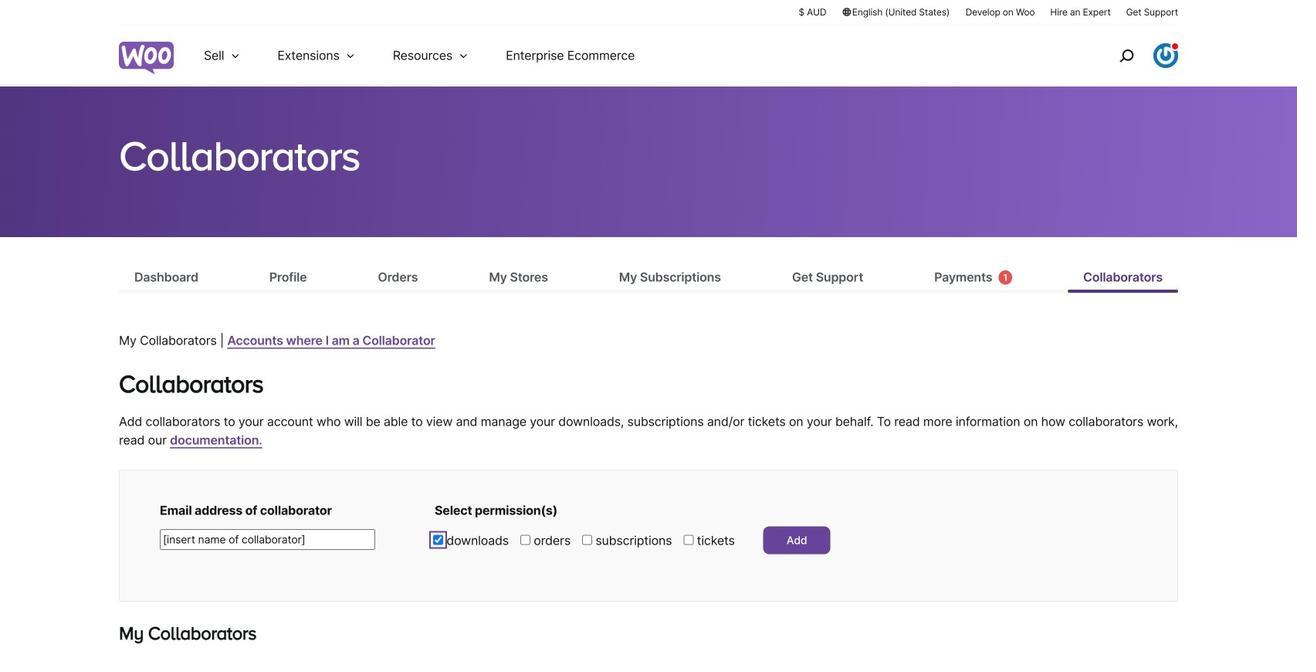Task type: describe. For each thing, give the bounding box(es) containing it.
service navigation menu element
[[1087, 31, 1179, 81]]

open account menu image
[[1154, 43, 1179, 68]]



Task type: locate. For each thing, give the bounding box(es) containing it.
None checkbox
[[684, 535, 694, 545]]

search image
[[1115, 43, 1140, 68]]

None checkbox
[[433, 535, 443, 545], [521, 535, 531, 545], [583, 535, 593, 545], [433, 535, 443, 545], [521, 535, 531, 545], [583, 535, 593, 545]]



Task type: vqa. For each thing, say whether or not it's contained in the screenshot.
circle user image
no



